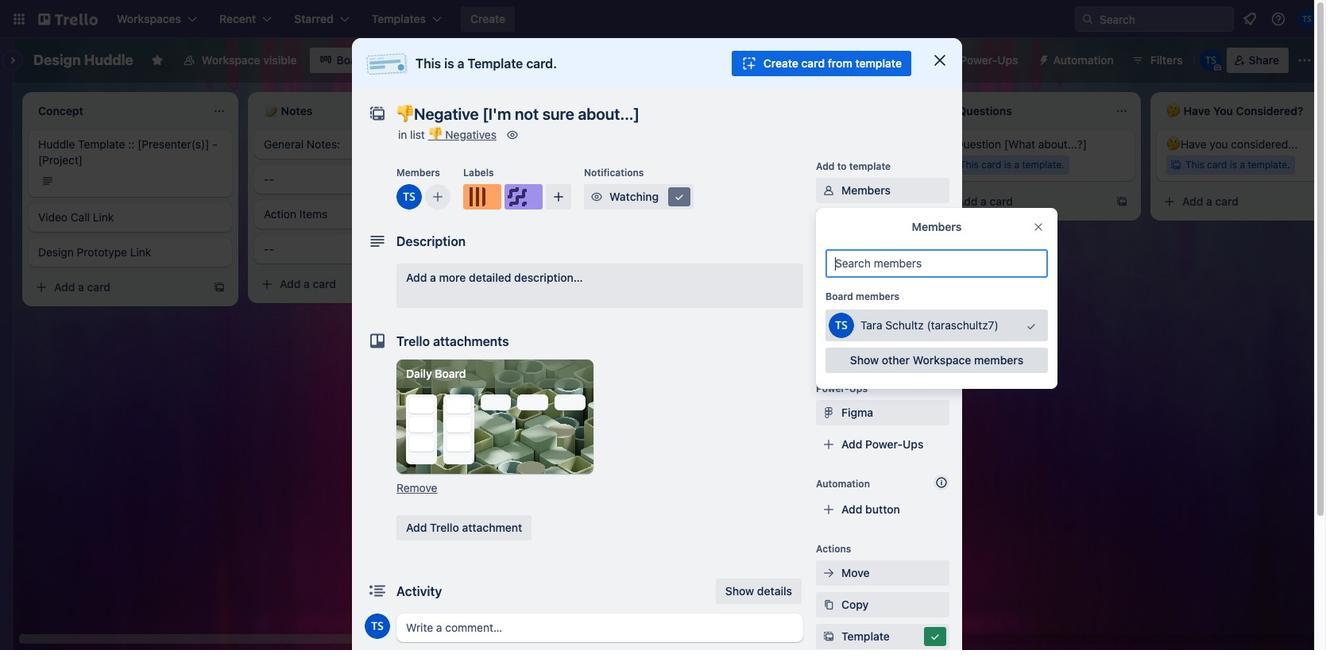 Task type: locate. For each thing, give the bounding box(es) containing it.
0 horizontal spatial power-ups
[[816, 383, 868, 395]]

this for 👍positive [i really liked...]
[[509, 277, 528, 289]]

is down 👍positive [i really liked...]
[[553, 277, 560, 289]]

show for show other workspace members
[[850, 354, 879, 367]]

show details link
[[716, 579, 802, 605]]

sm image for cover
[[821, 310, 837, 326]]

link right the call
[[93, 211, 114, 224]]

card down the 🙋question [what about...?]
[[990, 195, 1013, 208]]

show left details
[[726, 585, 754, 598]]

add a card down you
[[1183, 195, 1239, 208]]

not
[[801, 147, 818, 161]]

members
[[397, 167, 440, 179], [842, 184, 891, 197], [912, 220, 962, 234]]

sm image down actions
[[821, 566, 837, 582]]

0 horizontal spatial create
[[471, 12, 506, 25]]

show
[[850, 354, 879, 367], [726, 585, 754, 598]]

add a card button down the [what
[[931, 189, 1110, 215]]

trello left "attachment"
[[430, 521, 459, 535]]

notes:
[[307, 137, 340, 151]]

tara schultz (taraschultz7) image
[[1298, 10, 1317, 29], [884, 165, 903, 184], [829, 313, 854, 339], [365, 614, 390, 640]]

automation down search icon
[[1054, 53, 1114, 67]]

add down design prototype link
[[54, 281, 75, 294]]

2 vertical spatial template
[[842, 630, 890, 644]]

trello
[[397, 335, 430, 349], [430, 521, 459, 535]]

0 vertical spatial template
[[856, 56, 902, 70]]

remove link
[[397, 482, 438, 495]]

sm image inside watching button
[[589, 189, 605, 205]]

2 vertical spatial members
[[912, 220, 962, 234]]

a down description… at the left top of the page
[[529, 313, 536, 327]]

sm image inside 'checklist' link
[[821, 246, 837, 262]]

this down 👍positive
[[509, 277, 528, 289]]

0 horizontal spatial show
[[726, 585, 754, 598]]

this for 🙋question [what about...?]
[[960, 159, 979, 171]]

create for create
[[471, 12, 506, 25]]

members down this member was added to card icon
[[974, 354, 1024, 367]]

ups up figma
[[849, 383, 868, 395]]

add a card button down design prototype link link
[[29, 275, 207, 300]]

is down the 🙋question [what about...?]
[[1004, 159, 1012, 171]]

1 vertical spatial show
[[726, 585, 754, 598]]

1 horizontal spatial show
[[850, 354, 879, 367]]

link down video call link "link"
[[130, 246, 151, 259]]

board up cover
[[826, 291, 853, 303]]

add a card down items on the left top of the page
[[280, 277, 336, 291]]

sm image
[[1031, 48, 1054, 70], [505, 127, 521, 143], [589, 189, 605, 205], [821, 246, 837, 262], [821, 566, 837, 582]]

add left more
[[406, 271, 427, 285]]

ups up add button button
[[903, 438, 924, 451]]

0 vertical spatial tara schultz (taraschultz7) image
[[1200, 49, 1222, 72]]

1 horizontal spatial power-ups
[[960, 53, 1019, 67]]

- inside huddle template :: [presenter(s)] - [project]
[[212, 137, 218, 151]]

tara schultz (taraschultz7) image left add members to card image
[[397, 184, 422, 210]]

-- link down general notes: link
[[264, 172, 448, 188]]

this down the 👎negative
[[734, 168, 753, 180]]

1 horizontal spatial huddle
[[84, 52, 133, 68]]

0 vertical spatial power-ups
[[960, 53, 1019, 67]]

activity
[[397, 585, 442, 599]]

automation
[[1054, 53, 1114, 67], [816, 478, 870, 490]]

actions
[[816, 544, 852, 556]]

power- right close dialog icon
[[960, 53, 998, 67]]

2 -- link from the top
[[264, 242, 448, 258]]

general notes:
[[264, 137, 340, 151]]

1 vertical spatial huddle
[[38, 137, 75, 151]]

sm image for automation
[[1031, 48, 1054, 70]]

general
[[264, 137, 304, 151]]

design inside board name "text field"
[[33, 52, 81, 68]]

sm image for template
[[821, 629, 837, 645]]

card.
[[526, 56, 557, 71]]

video call link link
[[38, 210, 223, 226]]

Search field
[[1094, 7, 1234, 31]]

create button
[[461, 6, 515, 32]]

1 vertical spatial --
[[264, 242, 274, 256]]

show left the other
[[850, 354, 879, 367]]

board inside board iq - sign in button
[[823, 53, 855, 67]]

design down video
[[38, 246, 74, 259]]

create from template… image
[[1116, 196, 1129, 208], [890, 205, 903, 218], [439, 278, 451, 291], [213, 281, 226, 294]]

iq
[[857, 53, 869, 67]]

design down back to home image
[[33, 52, 81, 68]]

trello up daily
[[397, 335, 430, 349]]

1 vertical spatial design
[[38, 246, 74, 259]]

create from template… image for add a card button under action items link
[[439, 278, 451, 291]]

sm image for watching
[[589, 189, 605, 205]]

template up members link
[[850, 161, 891, 172]]

1 vertical spatial -- link
[[264, 242, 448, 258]]

2 horizontal spatial power-
[[960, 53, 998, 67]]

👎
[[428, 128, 442, 141]]

add left button
[[842, 503, 863, 517]]

close dialog image
[[931, 51, 950, 70]]

ups
[[998, 53, 1019, 67], [849, 383, 868, 395], [903, 438, 924, 451]]

this card is a template. for 👍positive [i really liked...]
[[509, 277, 613, 289]]

members
[[856, 291, 900, 303], [974, 354, 1024, 367]]

a down 🙋question at right
[[981, 195, 987, 208]]

sm image inside automation button
[[1031, 48, 1054, 70]]

🤔have you considered... link
[[1167, 137, 1327, 153]]

0 vertical spatial link
[[93, 211, 114, 224]]

this
[[416, 56, 441, 71], [960, 159, 979, 171], [1186, 159, 1205, 171], [734, 168, 753, 180], [509, 277, 528, 289]]

1 vertical spatial trello
[[430, 521, 459, 535]]

template down create button
[[468, 56, 523, 71]]

1 horizontal spatial tara schultz (taraschultz7) image
[[1200, 49, 1222, 72]]

-
[[872, 53, 877, 67], [212, 137, 218, 151], [264, 172, 269, 186], [269, 172, 274, 186], [264, 242, 269, 256], [269, 242, 274, 256]]

-- down action
[[264, 242, 274, 256]]

1 vertical spatial template
[[850, 161, 891, 172]]

members up the cover link
[[856, 291, 900, 303]]

board right daily
[[435, 367, 466, 381]]

this card is a template. down [i'm
[[734, 168, 839, 180]]

create inside primary "element"
[[471, 12, 506, 25]]

add a card down design prototype link
[[54, 281, 111, 294]]

power- inside 'power-ups' button
[[960, 53, 998, 67]]

is for 🤔have you considered...
[[1230, 159, 1238, 171]]

0 horizontal spatial link
[[93, 211, 114, 224]]

this down 🤔have at the right
[[1186, 159, 1205, 171]]

in
[[398, 128, 407, 141]]

🤔have you considered...
[[1167, 137, 1298, 151]]

1 vertical spatial tara schultz (taraschultz7) image
[[397, 184, 422, 210]]

huddle
[[84, 52, 133, 68], [38, 137, 75, 151]]

2 -- from the top
[[264, 242, 274, 256]]

template. down 🙋question [what about...?] link
[[1022, 159, 1065, 171]]

card left from
[[802, 56, 825, 70]]

-- for second -- 'link' from the top of the page
[[264, 242, 274, 256]]

sm image for members
[[821, 183, 837, 199]]

link for video call link
[[93, 211, 114, 224]]

design
[[33, 52, 81, 68], [38, 246, 74, 259]]

add inside 'add a more detailed description…' link
[[406, 271, 427, 285]]

None text field
[[389, 100, 913, 129]]

template
[[856, 56, 902, 70], [850, 161, 891, 172]]

template. down 👍positive [i really liked...] 'link'
[[571, 277, 613, 289]]

-- link
[[264, 172, 448, 188], [264, 242, 448, 258]]

power- up figma
[[816, 383, 849, 395]]

add left the 'to'
[[816, 161, 835, 172]]

0 vertical spatial members
[[397, 167, 440, 179]]

add a card down 🙋question at right
[[957, 195, 1013, 208]]

0 horizontal spatial template
[[78, 137, 125, 151]]

template. down considered...
[[1248, 159, 1290, 171]]

tara schultz (taraschultz7) image right the filters at the top of page
[[1200, 49, 1222, 72]]

board inside daily board link
[[435, 367, 466, 381]]

is down 🤔have you considered...
[[1230, 159, 1238, 171]]

cover link
[[816, 305, 950, 331]]

0 horizontal spatial huddle
[[38, 137, 75, 151]]

template down copy
[[842, 630, 890, 644]]

a down you
[[1207, 195, 1213, 208]]

🙋question
[[941, 137, 1001, 151]]

members up add members to card image
[[397, 167, 440, 179]]

move link
[[816, 561, 950, 587]]

0 vertical spatial -- link
[[264, 172, 448, 188]]

card down description… at the left top of the page
[[539, 313, 562, 327]]

sm image right 'power-ups' button
[[1031, 48, 1054, 70]]

this down 🙋question at right
[[960, 159, 979, 171]]

1 vertical spatial power-
[[816, 383, 849, 395]]

0 vertical spatial --
[[264, 172, 274, 186]]

open information menu image
[[1271, 11, 1287, 27]]

sm image for figma
[[821, 405, 837, 421]]

1 horizontal spatial link
[[130, 246, 151, 259]]

0 vertical spatial power-
[[960, 53, 998, 67]]

members up the search members text box
[[912, 220, 962, 234]]

this card is a template. for 🙋question [what about...?]
[[960, 159, 1065, 171]]

sm image down the labels image
[[821, 246, 837, 262]]

design prototype link
[[38, 246, 151, 259]]

-- for 2nd -- 'link' from the bottom
[[264, 172, 274, 186]]

huddle left star or unstar board image
[[84, 52, 133, 68]]

detailed
[[469, 271, 511, 285]]

2 horizontal spatial ups
[[998, 53, 1019, 67]]

0 vertical spatial members
[[856, 291, 900, 303]]

card down 🙋question at right
[[982, 159, 1002, 171]]

workspace left visible
[[202, 53, 260, 67]]

0 vertical spatial workspace
[[202, 53, 260, 67]]

huddle template :: [presenter(s)] - [project] link
[[38, 137, 223, 168]]

1 horizontal spatial automation
[[1054, 53, 1114, 67]]

trello attachments
[[397, 335, 509, 349]]

figma
[[842, 406, 874, 420]]

link inside "link"
[[93, 211, 114, 224]]

0 vertical spatial show
[[850, 354, 879, 367]]

0 vertical spatial ups
[[998, 53, 1019, 67]]

👍positive [i really liked...]
[[490, 256, 625, 269]]

show menu image
[[1297, 52, 1313, 68]]

add down 🙋question at right
[[957, 195, 978, 208]]

add a card button
[[931, 189, 1110, 215], [1157, 189, 1327, 215], [254, 272, 432, 297], [29, 275, 207, 300], [480, 308, 658, 333]]

huddle up [project]
[[38, 137, 75, 151]]

color: orange, title: none image
[[463, 184, 502, 210]]

notifications
[[584, 167, 644, 179]]

1 vertical spatial members
[[842, 184, 891, 197]]

really
[[557, 256, 584, 269]]

this card is a template. down 👍positive [i really liked...]
[[509, 277, 613, 289]]

daily board
[[406, 367, 466, 381]]

sm image inside copy link
[[821, 598, 837, 614]]

2 horizontal spatial template
[[842, 630, 890, 644]]

checklist link
[[816, 242, 950, 267]]

a
[[458, 56, 465, 71], [1014, 159, 1020, 171], [1240, 159, 1245, 171], [789, 168, 794, 180], [981, 195, 987, 208], [1207, 195, 1213, 208], [430, 271, 436, 285], [304, 277, 310, 291], [563, 277, 568, 289], [78, 281, 84, 294], [529, 313, 536, 327]]

create from template… image
[[664, 314, 677, 327]]

daily
[[406, 367, 432, 381]]

remove
[[397, 482, 438, 495]]

1 horizontal spatial template
[[468, 56, 523, 71]]

create card from template button
[[732, 51, 912, 76]]

0 horizontal spatial power-
[[816, 383, 849, 395]]

0 vertical spatial template
[[468, 56, 523, 71]]

1 horizontal spatial create
[[764, 56, 799, 70]]

0 horizontal spatial tara schultz (taraschultz7) image
[[397, 184, 422, 210]]

0 horizontal spatial workspace
[[202, 53, 260, 67]]

tara schultz (taraschultz7) image
[[1200, 49, 1222, 72], [397, 184, 422, 210]]

power-ups right close dialog icon
[[960, 53, 1019, 67]]

template left ::
[[78, 137, 125, 151]]

--
[[264, 172, 274, 186], [264, 242, 274, 256]]

show inside "link"
[[726, 585, 754, 598]]

0 vertical spatial design
[[33, 52, 81, 68]]

huddle inside huddle template :: [presenter(s)] - [project]
[[38, 137, 75, 151]]

1 -- from the top
[[264, 172, 274, 186]]

1 vertical spatial members
[[974, 354, 1024, 367]]

sm image inside the cover link
[[821, 310, 837, 326]]

1 vertical spatial automation
[[816, 478, 870, 490]]

copy
[[842, 598, 869, 612]]

add a more detailed description…
[[406, 271, 583, 285]]

0 vertical spatial huddle
[[84, 52, 133, 68]]

add down remove
[[406, 521, 427, 535]]

template inside 'create card from template' button
[[856, 56, 902, 70]]

sm image
[[821, 183, 837, 199], [672, 189, 687, 205], [821, 310, 837, 326], [821, 405, 837, 421], [821, 598, 837, 614], [821, 629, 837, 645], [928, 629, 943, 645]]

1 horizontal spatial workspace
[[913, 354, 972, 367]]

board iq - sign in button
[[796, 48, 925, 73]]

1 vertical spatial workspace
[[913, 354, 972, 367]]

template left in
[[856, 56, 902, 70]]

considered...
[[1231, 137, 1298, 151]]

[i
[[547, 256, 554, 269]]

sm image inside members link
[[821, 183, 837, 199]]

-- link down action items link
[[264, 242, 448, 258]]

board members
[[826, 291, 900, 303]]

board link
[[310, 48, 377, 73]]

this card is a template.
[[960, 159, 1065, 171], [1186, 159, 1290, 171], [734, 168, 839, 180], [509, 277, 613, 289]]

2 vertical spatial ups
[[903, 438, 924, 451]]

workspace down the tara schultz (taraschultz7)
[[913, 354, 972, 367]]

link
[[93, 211, 114, 224], [130, 246, 151, 259]]

this card is a template. down the 🙋question [what about...?]
[[960, 159, 1065, 171]]

design huddle
[[33, 52, 133, 68]]

add a card down description… at the left top of the page
[[505, 313, 562, 327]]

automation inside button
[[1054, 53, 1114, 67]]

create card from template
[[764, 56, 902, 70]]

this for 🤔have you considered...
[[1186, 159, 1205, 171]]

0 vertical spatial create
[[471, 12, 506, 25]]

template. for 🤔have you considered...
[[1248, 159, 1290, 171]]

card
[[802, 56, 825, 70], [982, 159, 1002, 171], [1208, 159, 1227, 171], [756, 168, 776, 180], [990, 195, 1013, 208], [1216, 195, 1239, 208], [313, 277, 336, 291], [530, 277, 550, 289], [87, 281, 111, 294], [539, 313, 562, 327]]

action items
[[264, 207, 328, 221]]

from
[[828, 56, 853, 70]]

power-ups up figma
[[816, 383, 868, 395]]

[i'm
[[778, 147, 798, 161]]

workspace
[[202, 53, 260, 67], [913, 354, 972, 367]]

checklist
[[842, 247, 891, 261]]

1 vertical spatial create
[[764, 56, 799, 70]]

2 vertical spatial power-
[[866, 438, 903, 451]]

about...?]
[[1039, 137, 1087, 151]]

board
[[337, 53, 368, 67], [823, 53, 855, 67], [826, 291, 853, 303], [435, 367, 466, 381]]

members down 1
[[842, 184, 891, 197]]

create up this is a template card. in the top of the page
[[471, 12, 506, 25]]

button
[[866, 503, 900, 517]]

create left board iq - sign in icon
[[764, 56, 799, 70]]

1 -- link from the top
[[264, 172, 448, 188]]

sm image inside move link
[[821, 566, 837, 582]]

add a card for add a card button below description… at the left top of the page
[[505, 313, 562, 327]]

add inside add button button
[[842, 503, 863, 517]]

1 horizontal spatial power-
[[866, 438, 903, 451]]

1 vertical spatial link
[[130, 246, 151, 259]]

[project]
[[38, 153, 83, 167]]

0 horizontal spatial ups
[[849, 383, 868, 395]]

0 vertical spatial automation
[[1054, 53, 1114, 67]]

power- down figma
[[866, 438, 903, 451]]

1 vertical spatial template
[[78, 137, 125, 151]]

board left iq
[[823, 53, 855, 67]]

back to home image
[[38, 6, 98, 32]]

[presenter(s)]
[[138, 137, 209, 151]]



Task type: describe. For each thing, give the bounding box(es) containing it.
attachment button
[[816, 273, 950, 299]]

👎negative [i'm not sure about...]
[[715, 147, 889, 161]]

in list 👎 negatives
[[398, 128, 497, 141]]

a down really
[[563, 277, 568, 289]]

video call link
[[38, 211, 114, 224]]

board for board
[[337, 53, 368, 67]]

is for 👍positive [i really liked...]
[[553, 277, 560, 289]]

(taraschultz7)
[[927, 319, 999, 332]]

liked...]
[[587, 256, 625, 269]]

schultz
[[886, 319, 924, 332]]

👍positive [i really liked...] link
[[490, 255, 674, 271]]

design for design prototype link
[[38, 246, 74, 259]]

add down add a more detailed description…
[[505, 313, 527, 327]]

customize views image
[[385, 52, 401, 68]]

1 horizontal spatial members
[[974, 354, 1024, 367]]

0 horizontal spatial members
[[397, 167, 440, 179]]

show other workspace members link
[[826, 348, 1048, 374]]

- inside board iq - sign in button
[[872, 53, 877, 67]]

1 vertical spatial ups
[[849, 383, 868, 395]]

a down items on the left top of the page
[[304, 277, 310, 291]]

0 notifications image
[[1241, 10, 1260, 29]]

general notes: link
[[264, 137, 448, 153]]

this member was added to card image
[[1015, 310, 1048, 343]]

star or unstar board image
[[151, 54, 164, 67]]

show for show details
[[726, 585, 754, 598]]

card inside button
[[802, 56, 825, 70]]

🙋question [what about...?] link
[[941, 137, 1125, 153]]

sign
[[880, 53, 903, 67]]

cover
[[842, 311, 873, 324]]

add to template
[[816, 161, 891, 172]]

card down prototype
[[87, 281, 111, 294]]

a down the 🙋question [what about...?]
[[1014, 159, 1020, 171]]

Board name text field
[[25, 48, 141, 73]]

prototype
[[77, 246, 127, 259]]

custom fields button
[[816, 342, 950, 358]]

members link
[[816, 178, 950, 203]]

filters button
[[1127, 48, 1188, 73]]

👎negative
[[715, 147, 775, 161]]

huddle template :: [presenter(s)] - [project]
[[38, 137, 218, 167]]

show details
[[726, 585, 792, 598]]

add trello attachment
[[406, 521, 522, 535]]

visible
[[263, 53, 297, 67]]

👍positive
[[490, 256, 544, 269]]

board for board members
[[826, 291, 853, 303]]

power-ups inside button
[[960, 53, 1019, 67]]

::
[[128, 137, 135, 151]]

attachment
[[462, 521, 522, 535]]

add a card for add a card button under design prototype link link
[[54, 281, 111, 294]]

sm image inside watching button
[[672, 189, 687, 205]]

negatives
[[445, 128, 497, 141]]

add a card button down 🤔have you considered... link
[[1157, 189, 1327, 215]]

card down 🤔have you considered...
[[1216, 195, 1239, 208]]

👎 negatives link
[[428, 128, 497, 141]]

other
[[882, 354, 910, 367]]

in
[[906, 53, 916, 67]]

add down 🤔have at the right
[[1183, 195, 1204, 208]]

huddle inside board name "text field"
[[84, 52, 133, 68]]

2 horizontal spatial members
[[912, 220, 962, 234]]

tara schultz (taraschultz7)
[[861, 319, 999, 332]]

[what
[[1004, 137, 1036, 151]]

sm image for copy
[[821, 598, 837, 614]]

add a card for add a card button under action items link
[[280, 277, 336, 291]]

items
[[300, 207, 328, 221]]

sm image for move
[[821, 566, 837, 582]]

sm image right negatives
[[505, 127, 521, 143]]

board iq - sign in
[[823, 53, 916, 67]]

add members to card image
[[432, 189, 444, 205]]

0 horizontal spatial automation
[[816, 478, 870, 490]]

a left more
[[430, 271, 436, 285]]

card down items on the left top of the page
[[313, 277, 336, 291]]

daily board link
[[397, 360, 594, 474]]

board for board iq - sign in
[[823, 53, 855, 67]]

color: purple, title: none image
[[505, 184, 543, 210]]

fields
[[885, 343, 917, 356]]

template inside button
[[842, 630, 890, 644]]

show other workspace members
[[850, 354, 1024, 367]]

Write a comment text field
[[397, 614, 804, 643]]

a down 🤔have you considered... link
[[1240, 159, 1245, 171]]

card down the 👎negative
[[756, 168, 776, 180]]

primary element
[[0, 0, 1327, 38]]

board iq - sign in icon image
[[806, 55, 817, 66]]

this card is a template. for 🤔have you considered...
[[1186, 159, 1290, 171]]

custom
[[842, 343, 882, 356]]

is right customize views image
[[444, 56, 454, 71]]

add button button
[[816, 498, 950, 523]]

add power-ups
[[842, 438, 924, 451]]

1 horizontal spatial ups
[[903, 438, 924, 451]]

add inside add power-ups link
[[842, 438, 863, 451]]

👎negative [i'm not sure about...] link
[[715, 146, 900, 162]]

video
[[38, 211, 68, 224]]

add down action items
[[280, 277, 301, 291]]

template. for 👍positive [i really liked...]
[[571, 277, 613, 289]]

a down create button
[[458, 56, 465, 71]]

add inside add trello attachment button
[[406, 521, 427, 535]]

workspace visible button
[[173, 48, 306, 73]]

card down '[i'
[[530, 277, 550, 289]]

action items link
[[264, 207, 448, 223]]

add a card button down action items link
[[254, 272, 432, 297]]

to
[[837, 161, 847, 172]]

action
[[264, 207, 297, 221]]

template. down not
[[797, 168, 839, 180]]

template. for 🙋question [what about...?]
[[1022, 159, 1065, 171]]

description…
[[514, 271, 583, 285]]

attachment
[[842, 279, 903, 292]]

Search members text field
[[826, 250, 1048, 278]]

ups inside button
[[998, 53, 1019, 67]]

add button
[[842, 503, 900, 517]]

workspace inside show other workspace members link
[[913, 354, 972, 367]]

workspace visible
[[202, 53, 297, 67]]

call
[[71, 211, 90, 224]]

create for create card from template
[[764, 56, 799, 70]]

add a card for add a card button under 🤔have you considered... link
[[1183, 195, 1239, 208]]

description
[[397, 234, 466, 249]]

design for design huddle
[[33, 52, 81, 68]]

power- inside add power-ups link
[[866, 438, 903, 451]]

create from template… image for add a card button underneath the [what
[[1116, 196, 1129, 208]]

labels image
[[821, 215, 837, 230]]

add a card button down description… at the left top of the page
[[480, 308, 658, 333]]

sm image for checklist
[[821, 246, 837, 262]]

0 vertical spatial trello
[[397, 335, 430, 349]]

card down you
[[1208, 159, 1227, 171]]

search image
[[1082, 13, 1094, 25]]

custom fields
[[842, 343, 917, 356]]

add a card for add a card button underneath the [what
[[957, 195, 1013, 208]]

is down [i'm
[[779, 168, 786, 180]]

design prototype link link
[[38, 245, 223, 261]]

this right customize views image
[[416, 56, 441, 71]]

details
[[757, 585, 792, 598]]

power-ups button
[[929, 48, 1028, 73]]

sure
[[821, 147, 843, 161]]

is for 🙋question [what about...?]
[[1004, 159, 1012, 171]]

template button
[[816, 625, 950, 650]]

link for design prototype link
[[130, 246, 151, 259]]

template inside huddle template :: [presenter(s)] - [project]
[[78, 137, 125, 151]]

watching button
[[584, 184, 694, 210]]

1 vertical spatial power-ups
[[816, 383, 868, 395]]

create from template… image for add a card button under design prototype link link
[[213, 281, 226, 294]]

a down design prototype link
[[78, 281, 84, 294]]

about...]
[[846, 147, 889, 161]]

this is a template card.
[[416, 56, 557, 71]]

1
[[866, 168, 870, 180]]

add power-ups link
[[816, 432, 950, 458]]

a down [i'm
[[789, 168, 794, 180]]

add trello attachment button
[[397, 516, 532, 541]]

trello inside button
[[430, 521, 459, 535]]

filters
[[1151, 53, 1183, 67]]

1 horizontal spatial members
[[842, 184, 891, 197]]

workspace inside workspace visible button
[[202, 53, 260, 67]]

you
[[1210, 137, 1228, 151]]

move
[[842, 567, 870, 580]]

0 horizontal spatial members
[[856, 291, 900, 303]]

more
[[439, 271, 466, 285]]



Task type: vqa. For each thing, say whether or not it's contained in the screenshot.
Color: purple, title: none icon
yes



